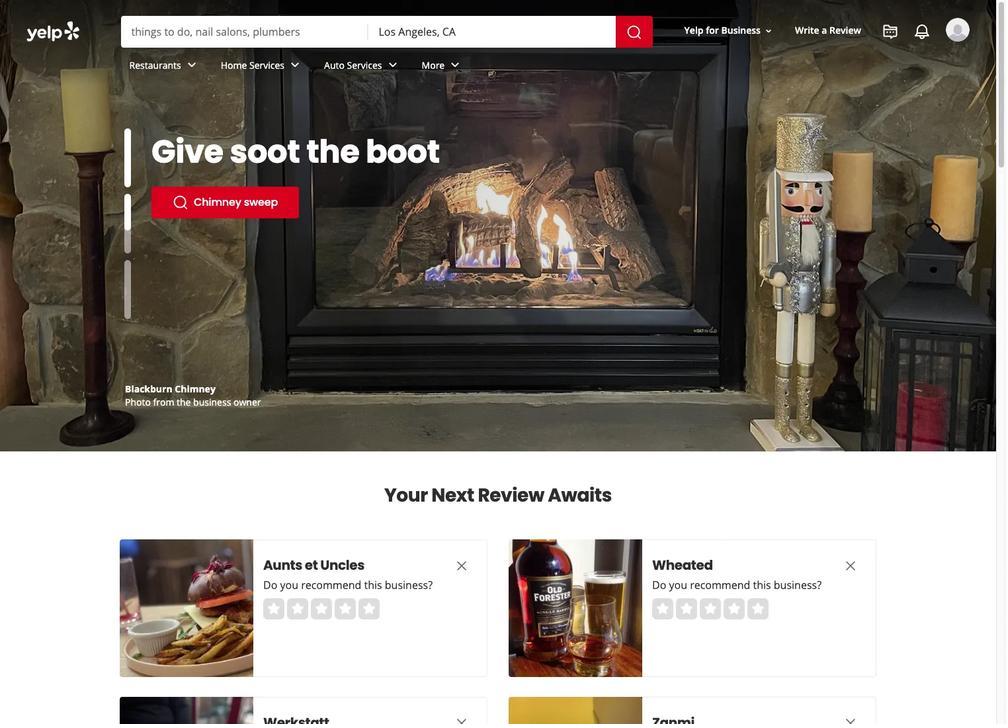 Task type: locate. For each thing, give the bounding box(es) containing it.
2 services from the left
[[347, 59, 382, 71]]

this
[[364, 578, 382, 592], [754, 578, 772, 592]]

2 do you recommend this business? from the left
[[653, 578, 822, 592]]

(no rating) image for wheated
[[653, 598, 769, 620]]

1 24 chevron down v2 image from the left
[[287, 57, 303, 73]]

this down aunts et uncles link
[[364, 578, 382, 592]]

1 horizontal spatial services
[[347, 59, 382, 71]]

services right the home
[[250, 59, 285, 71]]

do you recommend this business? down aunts et uncles link
[[263, 578, 433, 592]]

1 none field from the left
[[131, 24, 358, 39]]

0 horizontal spatial 24 chevron down v2 image
[[287, 57, 303, 73]]

sweep
[[244, 195, 278, 210]]

do you recommend this business?
[[263, 578, 433, 592], [653, 578, 822, 592]]

wheated
[[653, 556, 713, 575]]

24 chevron down v2 image right more
[[448, 57, 463, 73]]

do down wheated
[[653, 578, 667, 592]]

select slide image left give
[[124, 128, 131, 188]]

awaits
[[548, 483, 612, 508]]

photo of aunts et uncles image
[[120, 539, 254, 677]]

24 chevron down v2 image for home services
[[287, 57, 303, 73]]

none search field inside search field
[[121, 16, 656, 48]]

2 do from the left
[[653, 578, 667, 592]]

2 business? from the left
[[774, 578, 822, 592]]

24 chevron down v2 image
[[184, 57, 200, 73], [385, 57, 401, 73]]

you down aunts
[[280, 578, 299, 592]]

auto
[[324, 59, 345, 71]]

None radio
[[263, 598, 285, 620], [287, 598, 308, 620], [653, 598, 674, 620], [748, 598, 769, 620], [263, 598, 285, 620], [287, 598, 308, 620], [653, 598, 674, 620], [748, 598, 769, 620]]

1 horizontal spatial business?
[[774, 578, 822, 592]]

do
[[263, 578, 278, 592], [653, 578, 667, 592]]

auto services
[[324, 59, 382, 71]]

recommend
[[301, 578, 362, 592], [691, 578, 751, 592]]

you for wheated
[[670, 578, 688, 592]]

1 vertical spatial chimney
[[175, 383, 216, 395]]

0 horizontal spatial you
[[280, 578, 299, 592]]

0 vertical spatial dismiss card image
[[454, 558, 470, 574]]

1 horizontal spatial recommend
[[691, 578, 751, 592]]

Find text field
[[131, 24, 358, 39]]

1 horizontal spatial you
[[670, 578, 688, 592]]

chimney right 24 search v2 icon
[[194, 195, 241, 210]]

rating element down aunts et uncles at left
[[263, 598, 380, 620]]

0 vertical spatial the
[[307, 130, 360, 174]]

rating element down wheated link
[[653, 598, 769, 620]]

1 horizontal spatial rating element
[[653, 598, 769, 620]]

none field up home services
[[131, 24, 358, 39]]

1 vertical spatial dismiss card image
[[843, 715, 859, 724]]

0 horizontal spatial review
[[478, 483, 545, 508]]

1 you from the left
[[280, 578, 299, 592]]

your
[[385, 483, 428, 508]]

yelp
[[685, 24, 704, 37]]

1 24 chevron down v2 image from the left
[[184, 57, 200, 73]]

24 chevron down v2 image inside home services link
[[287, 57, 303, 73]]

1 (no rating) image from the left
[[263, 598, 380, 620]]

1 do from the left
[[263, 578, 278, 592]]

1 rating element from the left
[[263, 598, 380, 620]]

for
[[706, 24, 719, 37]]

owner
[[234, 396, 261, 408]]

this down wheated link
[[754, 578, 772, 592]]

rating element for wheated
[[653, 598, 769, 620]]

1 horizontal spatial the
[[307, 130, 360, 174]]

0 horizontal spatial do you recommend this business?
[[263, 578, 433, 592]]

chimney sweep
[[194, 195, 278, 210]]

a
[[822, 24, 828, 37]]

do you recommend this business? for aunts et uncles
[[263, 578, 433, 592]]

review inside 'link'
[[830, 24, 862, 37]]

dismiss card image
[[454, 558, 470, 574], [454, 715, 470, 724]]

1 services from the left
[[250, 59, 285, 71]]

24 chevron down v2 image inside more link
[[448, 57, 463, 73]]

chimney sweep link
[[152, 187, 299, 218]]

2 you from the left
[[670, 578, 688, 592]]

yelp for business button
[[680, 19, 780, 43]]

0 horizontal spatial none field
[[131, 24, 358, 39]]

blackburn chimney photo from the business owner
[[125, 383, 261, 408]]

(no rating) image down aunts et uncles at left
[[263, 598, 380, 620]]

select slide image
[[124, 128, 131, 188], [124, 173, 131, 232]]

2 this from the left
[[754, 578, 772, 592]]

0 horizontal spatial this
[[364, 578, 382, 592]]

blackburn
[[125, 383, 173, 395]]

0 vertical spatial dismiss card image
[[843, 558, 859, 574]]

chimney
[[194, 195, 241, 210], [175, 383, 216, 395]]

recommend down wheated link
[[691, 578, 751, 592]]

1 vertical spatial dismiss card image
[[454, 715, 470, 724]]

recommend down "uncles"
[[301, 578, 362, 592]]

chimney up business
[[175, 383, 216, 395]]

0 horizontal spatial rating element
[[263, 598, 380, 620]]

business? for aunts et uncles
[[385, 578, 433, 592]]

1 horizontal spatial 24 chevron down v2 image
[[448, 57, 463, 73]]

1 horizontal spatial do you recommend this business?
[[653, 578, 822, 592]]

rating element
[[263, 598, 380, 620], [653, 598, 769, 620]]

1 horizontal spatial 24 chevron down v2 image
[[385, 57, 401, 73]]

1 horizontal spatial (no rating) image
[[653, 598, 769, 620]]

review
[[830, 24, 862, 37], [478, 483, 545, 508]]

services for home services
[[250, 59, 285, 71]]

services
[[250, 59, 285, 71], [347, 59, 382, 71]]

none search field containing yelp for business
[[0, 0, 997, 98]]

2 (no rating) image from the left
[[653, 598, 769, 620]]

the
[[307, 130, 360, 174], [177, 396, 191, 408]]

review right a on the right top of the page
[[830, 24, 862, 37]]

1 horizontal spatial do
[[653, 578, 667, 592]]

business categories element
[[119, 48, 970, 86]]

services right auto
[[347, 59, 382, 71]]

1 vertical spatial the
[[177, 396, 191, 408]]

1 recommend from the left
[[301, 578, 362, 592]]

0 horizontal spatial do
[[263, 578, 278, 592]]

business? down wheated link
[[774, 578, 822, 592]]

1 do you recommend this business? from the left
[[263, 578, 433, 592]]

jeremy m. image
[[947, 18, 970, 42]]

24 chevron down v2 image inside restaurants 'link'
[[184, 57, 200, 73]]

2 rating element from the left
[[653, 598, 769, 620]]

2 24 chevron down v2 image from the left
[[385, 57, 401, 73]]

(no rating) image
[[263, 598, 380, 620], [653, 598, 769, 620]]

review right next
[[478, 483, 545, 508]]

search image
[[627, 24, 642, 40]]

0 horizontal spatial business?
[[385, 578, 433, 592]]

24 chevron down v2 image inside auto services link
[[385, 57, 401, 73]]

0 horizontal spatial recommend
[[301, 578, 362, 592]]

0 horizontal spatial services
[[250, 59, 285, 71]]

1 this from the left
[[364, 578, 382, 592]]

None radio
[[311, 598, 332, 620], [335, 598, 356, 620], [359, 598, 380, 620], [676, 598, 698, 620], [700, 598, 721, 620], [724, 598, 745, 620], [311, 598, 332, 620], [335, 598, 356, 620], [359, 598, 380, 620], [676, 598, 698, 620], [700, 598, 721, 620], [724, 598, 745, 620]]

1 business? from the left
[[385, 578, 433, 592]]

rating element for aunts et uncles
[[263, 598, 380, 620]]

1 vertical spatial review
[[478, 483, 545, 508]]

24 chevron down v2 image left auto
[[287, 57, 303, 73]]

None search field
[[121, 16, 656, 48]]

business?
[[385, 578, 433, 592], [774, 578, 822, 592]]

do for aunts et uncles
[[263, 578, 278, 592]]

give soot the boot
[[152, 130, 440, 174]]

1 horizontal spatial review
[[830, 24, 862, 37]]

2 none field from the left
[[379, 24, 605, 39]]

24 chevron down v2 image right auto services at left
[[385, 57, 401, 73]]

0 horizontal spatial the
[[177, 396, 191, 408]]

home
[[221, 59, 247, 71]]

24 chevron down v2 image
[[287, 57, 303, 73], [448, 57, 463, 73]]

you down wheated
[[670, 578, 688, 592]]

explore banner section banner
[[0, 0, 997, 451]]

select slide image left 24 search v2 icon
[[124, 173, 131, 232]]

None field
[[131, 24, 358, 39], [379, 24, 605, 39]]

do you recommend this business? down wheated link
[[653, 578, 822, 592]]

1 dismiss card image from the top
[[454, 558, 470, 574]]

24 chevron down v2 image for restaurants
[[184, 57, 200, 73]]

2 24 chevron down v2 image from the left
[[448, 57, 463, 73]]

photo of werkstatt image
[[120, 697, 254, 724]]

you
[[280, 578, 299, 592], [670, 578, 688, 592]]

0 horizontal spatial 24 chevron down v2 image
[[184, 57, 200, 73]]

1 horizontal spatial this
[[754, 578, 772, 592]]

0 vertical spatial review
[[830, 24, 862, 37]]

1 horizontal spatial none field
[[379, 24, 605, 39]]

yelp for business
[[685, 24, 761, 37]]

dismiss card image
[[843, 558, 859, 574], [843, 715, 859, 724]]

0 horizontal spatial (no rating) image
[[263, 598, 380, 620]]

business? down aunts et uncles link
[[385, 578, 433, 592]]

do down aunts
[[263, 578, 278, 592]]

2 recommend from the left
[[691, 578, 751, 592]]

the inside blackburn chimney photo from the business owner
[[177, 396, 191, 408]]

photo of wheated image
[[509, 539, 643, 677]]

none field up more link
[[379, 24, 605, 39]]

2 select slide image from the top
[[124, 173, 131, 232]]

Near text field
[[379, 24, 605, 39]]

(no rating) image down wheated link
[[653, 598, 769, 620]]

None search field
[[0, 0, 997, 98]]

24 chevron down v2 image right restaurants
[[184, 57, 200, 73]]



Task type: vqa. For each thing, say whether or not it's contained in the screenshot.
the right "you"
yes



Task type: describe. For each thing, give the bounding box(es) containing it.
24 chevron down v2 image for more
[[448, 57, 463, 73]]

0 vertical spatial chimney
[[194, 195, 241, 210]]

1 select slide image from the top
[[124, 128, 131, 188]]

wheated link
[[653, 556, 818, 575]]

recommend for wheated
[[691, 578, 751, 592]]

review for a
[[830, 24, 862, 37]]

uncles
[[321, 556, 365, 575]]

give
[[152, 130, 224, 174]]

do for wheated
[[653, 578, 667, 592]]

24 search v2 image
[[173, 195, 189, 210]]

2 dismiss card image from the top
[[454, 715, 470, 724]]

next
[[432, 483, 475, 508]]

projects image
[[883, 24, 899, 40]]

recommend for aunts et uncles
[[301, 578, 362, 592]]

write a review link
[[790, 19, 867, 43]]

notifications image
[[915, 24, 931, 40]]

none field near
[[379, 24, 605, 39]]

you for aunts et uncles
[[280, 578, 299, 592]]

16 chevron down v2 image
[[764, 26, 774, 36]]

business
[[193, 396, 231, 408]]

none field find
[[131, 24, 358, 39]]

aunts
[[263, 556, 302, 575]]

review for next
[[478, 483, 545, 508]]

restaurants link
[[119, 48, 210, 86]]

aunts et uncles
[[263, 556, 365, 575]]

your next review awaits
[[385, 483, 612, 508]]

home services link
[[210, 48, 314, 86]]

more link
[[411, 48, 474, 86]]

write a review
[[796, 24, 862, 37]]

2 dismiss card image from the top
[[843, 715, 859, 724]]

services for auto services
[[347, 59, 382, 71]]

write
[[796, 24, 820, 37]]

business
[[722, 24, 761, 37]]

aunts et uncles link
[[263, 556, 429, 575]]

do you recommend this business? for wheated
[[653, 578, 822, 592]]

more
[[422, 59, 445, 71]]

business? for wheated
[[774, 578, 822, 592]]

photo of zanmi image
[[509, 697, 643, 724]]

et
[[305, 556, 318, 575]]

photo
[[125, 396, 151, 408]]

1 dismiss card image from the top
[[843, 558, 859, 574]]

auto services link
[[314, 48, 411, 86]]

blackburn chimney link
[[125, 383, 216, 395]]

this for aunts et uncles
[[364, 578, 382, 592]]

home services
[[221, 59, 285, 71]]

user actions element
[[674, 17, 989, 98]]

this for wheated
[[754, 578, 772, 592]]

(no rating) image for aunts et uncles
[[263, 598, 380, 620]]

restaurants
[[129, 59, 181, 71]]

chimney inside blackburn chimney photo from the business owner
[[175, 383, 216, 395]]

soot
[[230, 130, 300, 174]]

24 chevron down v2 image for auto services
[[385, 57, 401, 73]]

boot
[[366, 130, 440, 174]]

from
[[153, 396, 174, 408]]



